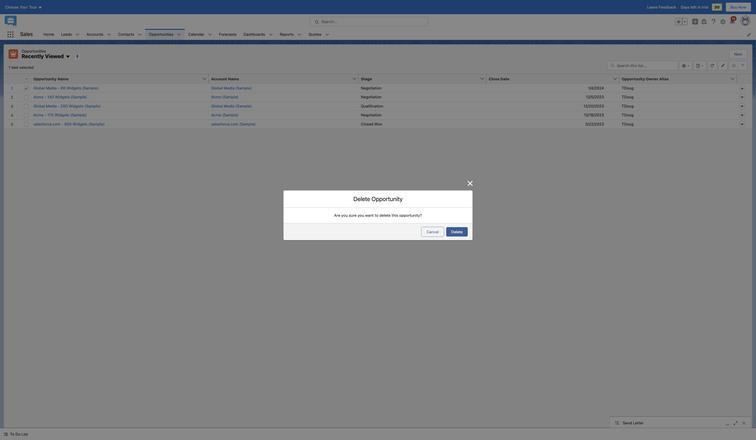 Task type: locate. For each thing, give the bounding box(es) containing it.
global media (sample) link for negotiation
[[211, 85, 252, 91]]

negotiation down stage
[[361, 85, 382, 90]]

widgets
[[66, 85, 81, 90], [55, 95, 70, 99], [69, 104, 84, 108], [55, 113, 69, 117], [73, 122, 87, 126]]

leave feedback link
[[647, 5, 676, 9]]

item
[[11, 65, 18, 70]]

widgets for 600
[[73, 122, 87, 126]]

name right account
[[228, 76, 239, 81]]

acme (sample) up salesforce.com (sample)
[[211, 113, 238, 117]]

reports list item
[[276, 29, 305, 40]]

1 vertical spatial delete
[[451, 230, 463, 234]]

1
[[9, 65, 10, 70]]

80
[[61, 85, 65, 90]]

0 vertical spatial negotiation
[[361, 85, 382, 90]]

acme (sample) for acme - 170 widgets (sample)
[[211, 113, 238, 117]]

0 horizontal spatial salesforce.com
[[33, 122, 61, 126]]

2 tdoug from the top
[[622, 95, 634, 99]]

media down 140
[[46, 104, 57, 108]]

want
[[365, 213, 374, 218]]

list
[[40, 29, 756, 40]]

1 vertical spatial acme (sample) link
[[211, 112, 238, 118]]

12/18/2023
[[584, 113, 604, 117]]

30
[[714, 5, 720, 9]]

1 negotiation from the top
[[361, 85, 382, 90]]

2 name from the left
[[228, 76, 239, 81]]

1 horizontal spatial opportunity
[[372, 195, 403, 202]]

- for 600
[[62, 122, 63, 126]]

sales
[[20, 31, 33, 37]]

- left '600'
[[62, 122, 63, 126]]

name
[[58, 76, 69, 81], [228, 76, 239, 81]]

days left in trial
[[681, 5, 709, 9]]

opportunity down search recently viewed list view. search field
[[622, 76, 645, 81]]

opportunities list item
[[145, 29, 185, 40]]

selected
[[19, 65, 34, 70]]

global media (sample) link
[[211, 85, 252, 91], [211, 103, 252, 109]]

0 horizontal spatial opportunities
[[22, 49, 46, 53]]

1 horizontal spatial opportunities
[[149, 32, 173, 37]]

2 horizontal spatial opportunity
[[622, 76, 645, 81]]

you right sure
[[358, 213, 364, 218]]

contacts
[[118, 32, 134, 37]]

widgets inside global media - 200 widgets (sample) link
[[69, 104, 84, 108]]

won
[[374, 122, 382, 126]]

widgets right 200
[[69, 104, 84, 108]]

cancel
[[427, 230, 439, 234]]

sure
[[349, 213, 357, 218]]

opportunity up 140
[[33, 76, 57, 81]]

global media (sample) for qualification
[[211, 104, 252, 108]]

acme - 140 widgets (sample)
[[33, 95, 87, 99]]

2 global media (sample) from the top
[[211, 104, 252, 108]]

delete
[[353, 195, 370, 202], [451, 230, 463, 234]]

opportunity
[[33, 76, 57, 81], [622, 76, 645, 81], [372, 195, 403, 202]]

1 global media (sample) from the top
[[211, 85, 252, 90]]

0 horizontal spatial you
[[341, 213, 348, 218]]

(sample)
[[82, 85, 98, 90], [236, 85, 252, 90], [71, 95, 87, 99], [222, 95, 238, 99], [85, 104, 101, 108], [236, 104, 252, 108], [70, 113, 87, 117], [222, 113, 238, 117], [88, 122, 105, 126], [239, 122, 256, 126]]

1 horizontal spatial name
[[228, 76, 239, 81]]

new button
[[729, 50, 747, 58]]

1 vertical spatial global media (sample) link
[[211, 103, 252, 109]]

global media (sample) link down account name on the left top of page
[[211, 85, 252, 91]]

quotes link
[[305, 29, 325, 40]]

to do list
[[10, 432, 28, 436]]

widgets right '600'
[[73, 122, 87, 126]]

media up salesforce.com (sample)
[[224, 104, 235, 108]]

widgets down 200
[[55, 113, 69, 117]]

delete up "want"
[[353, 195, 370, 202]]

buy now button
[[725, 2, 751, 12]]

contacts list item
[[114, 29, 145, 40]]

widgets for 140
[[55, 95, 70, 99]]

acme (sample) link up salesforce.com (sample)
[[211, 112, 238, 118]]

salesforce.com
[[33, 122, 61, 126], [211, 122, 238, 126]]

viewed
[[45, 53, 64, 59]]

group
[[675, 18, 688, 25]]

contacts link
[[114, 29, 138, 40]]

account name element
[[209, 74, 362, 84]]

1 name from the left
[[58, 76, 69, 81]]

accounts link
[[83, 29, 107, 40]]

widgets right 80
[[66, 85, 81, 90]]

2 acme (sample) link from the top
[[211, 112, 238, 118]]

opportunities
[[149, 32, 173, 37], [22, 49, 46, 53]]

opportunity name
[[33, 76, 69, 81]]

0 vertical spatial acme (sample) link
[[211, 94, 238, 100]]

leads list item
[[58, 29, 83, 40]]

negotiation up closed won
[[361, 113, 382, 117]]

acme (sample)
[[211, 95, 238, 99], [211, 113, 238, 117]]

negotiation up qualification at the top
[[361, 95, 382, 99]]

3 tdoug from the top
[[622, 104, 634, 108]]

to
[[10, 432, 14, 436]]

5 tdoug from the top
[[622, 122, 634, 126]]

widgets inside salesforce.com - 600 widgets (sample) link
[[73, 122, 87, 126]]

3 negotiation from the top
[[361, 113, 382, 117]]

closed won
[[361, 122, 382, 126]]

global media (sample) link up salesforce.com (sample)
[[211, 103, 252, 109]]

140
[[47, 95, 54, 99]]

opportunities inside 'list item'
[[149, 32, 173, 37]]

widgets inside acme - 170 widgets (sample) link
[[55, 113, 69, 117]]

0 vertical spatial global media (sample) link
[[211, 85, 252, 91]]

3/22/2023
[[585, 122, 604, 126]]

opportunity for opportunity owner alias
[[622, 76, 645, 81]]

acme up salesforce.com (sample)
[[211, 113, 221, 117]]

4 tdoug from the top
[[622, 113, 634, 117]]

1 vertical spatial global media (sample)
[[211, 104, 252, 108]]

2 you from the left
[[358, 213, 364, 218]]

send letter
[[623, 420, 644, 425]]

2 vertical spatial negotiation
[[361, 113, 382, 117]]

0 horizontal spatial delete
[[353, 195, 370, 202]]

negotiation for 12/5/2023
[[361, 95, 382, 99]]

global media (sample) down account name on the left top of page
[[211, 85, 252, 90]]

0 vertical spatial global media (sample)
[[211, 85, 252, 90]]

1 you from the left
[[341, 213, 348, 218]]

acme (sample) link down account name on the left top of page
[[211, 94, 238, 100]]

recently viewed status
[[9, 65, 34, 70]]

left
[[691, 5, 696, 9]]

1 salesforce.com from the left
[[33, 122, 61, 126]]

cell
[[22, 74, 31, 84]]

closed
[[361, 122, 373, 126]]

0 vertical spatial opportunities
[[149, 32, 173, 37]]

cancel button
[[421, 227, 444, 237]]

widgets down 80
[[55, 95, 70, 99]]

1 tdoug from the top
[[622, 85, 634, 90]]

0 vertical spatial acme (sample)
[[211, 95, 238, 99]]

inverse image
[[467, 180, 474, 187]]

you
[[341, 213, 348, 218], [358, 213, 364, 218]]

widgets inside acme - 140 widgets (sample) link
[[55, 95, 70, 99]]

delete right cancel
[[451, 230, 463, 234]]

1 horizontal spatial salesforce.com
[[211, 122, 238, 126]]

acme (sample) link
[[211, 94, 238, 100], [211, 112, 238, 118]]

opportunity up delete
[[372, 195, 403, 202]]

are
[[334, 213, 340, 218]]

delete
[[379, 213, 391, 218]]

calendar list item
[[185, 29, 215, 40]]

acme - 170 widgets (sample) link
[[33, 112, 87, 118]]

0 horizontal spatial name
[[58, 76, 69, 81]]

opportunity name element
[[31, 74, 212, 84]]

1 vertical spatial negotiation
[[361, 95, 382, 99]]

you right 'are'
[[341, 213, 348, 218]]

global down account
[[211, 85, 223, 90]]

list view controls image
[[679, 61, 692, 70]]

1 horizontal spatial delete
[[451, 230, 463, 234]]

stage
[[361, 76, 372, 81]]

- left 140
[[44, 95, 46, 99]]

1 acme (sample) link from the top
[[211, 94, 238, 100]]

name up 80
[[58, 76, 69, 81]]

salesforce.com inside salesforce.com (sample) link
[[211, 122, 238, 126]]

global media (sample) up salesforce.com (sample)
[[211, 104, 252, 108]]

1 global media (sample) link from the top
[[211, 85, 252, 91]]

2 global media (sample) link from the top
[[211, 103, 252, 109]]

1 horizontal spatial you
[[358, 213, 364, 218]]

close
[[489, 76, 500, 81]]

acme (sample) down account name on the left top of page
[[211, 95, 238, 99]]

acme
[[33, 95, 43, 99], [211, 95, 221, 99], [33, 113, 43, 117], [211, 113, 221, 117]]

acme (sample) link for acme - 170 widgets (sample)
[[211, 112, 238, 118]]

list
[[21, 432, 28, 436]]

2 salesforce.com from the left
[[211, 122, 238, 126]]

item number element
[[4, 74, 22, 84]]

delete inside "button"
[[451, 230, 463, 234]]

2 acme (sample) from the top
[[211, 113, 238, 117]]

salesforce.com for salesforce.com - 600 widgets (sample)
[[33, 122, 61, 126]]

global media (sample) for negotiation
[[211, 85, 252, 90]]

salesforce.com inside salesforce.com - 600 widgets (sample) link
[[33, 122, 61, 126]]

new
[[734, 52, 742, 56]]

- left 170
[[44, 113, 46, 117]]

2 negotiation from the top
[[361, 95, 382, 99]]

0 vertical spatial delete
[[353, 195, 370, 202]]

global
[[33, 85, 45, 90], [211, 85, 223, 90], [33, 104, 45, 108], [211, 104, 223, 108]]

0 horizontal spatial opportunity
[[33, 76, 57, 81]]

None search field
[[607, 61, 678, 70]]

1 acme (sample) from the top
[[211, 95, 238, 99]]

global up salesforce.com (sample)
[[211, 104, 223, 108]]

-
[[58, 85, 60, 90], [44, 95, 46, 99], [58, 104, 60, 108], [44, 113, 46, 117], [62, 122, 63, 126]]

search... button
[[310, 17, 428, 26]]

1 vertical spatial acme (sample)
[[211, 113, 238, 117]]

stage button
[[359, 74, 480, 83]]

home link
[[40, 29, 58, 40]]



Task type: vqa. For each thing, say whether or not it's contained in the screenshot.
the right the Contacts
no



Task type: describe. For each thing, give the bounding box(es) containing it.
accounts list item
[[83, 29, 114, 40]]

- left 200
[[58, 104, 60, 108]]

text default image
[[4, 432, 8, 436]]

leave feedback
[[647, 5, 676, 9]]

Search Recently Viewed list view. search field
[[607, 61, 678, 70]]

do
[[15, 432, 20, 436]]

trial
[[702, 5, 709, 9]]

opportunity owner alias element
[[619, 74, 740, 84]]

to
[[375, 213, 378, 218]]

global media - 200 widgets (sample)
[[33, 104, 101, 108]]

global media - 80 widgets (sample) link
[[33, 85, 98, 91]]

- for 140
[[44, 95, 46, 99]]

date
[[500, 76, 509, 81]]

- left 80
[[58, 85, 60, 90]]

buy now
[[731, 5, 746, 9]]

opportunity?
[[399, 213, 422, 218]]

12/20/2023
[[584, 104, 604, 108]]

200
[[61, 104, 68, 108]]

salesforce.com - 600 widgets (sample)
[[33, 122, 105, 126]]

salesforce.com (sample) link
[[211, 121, 256, 127]]

close date button
[[486, 74, 613, 83]]

leads link
[[58, 29, 75, 40]]

name for account name
[[228, 76, 239, 81]]

buy
[[731, 5, 737, 9]]

delete opportunity
[[353, 195, 403, 202]]

are you sure you want to delete this opportunity?
[[334, 213, 422, 218]]

1/4/2024
[[588, 85, 604, 90]]

opportunity owner alias button
[[619, 74, 730, 83]]

quotes
[[309, 32, 321, 37]]

170
[[47, 113, 54, 117]]

tdoug for 12/18/2023
[[622, 113, 634, 117]]

dashboards
[[244, 32, 265, 37]]

opportunities link
[[145, 29, 177, 40]]

salesforce.com - 600 widgets (sample) link
[[33, 121, 105, 127]]

salesforce.com (sample)
[[211, 122, 256, 126]]

stage element
[[359, 74, 490, 84]]

tdoug for 3/22/2023
[[622, 122, 634, 126]]

calendar
[[188, 32, 204, 37]]

recently viewed
[[22, 53, 64, 59]]

forecasts
[[219, 32, 237, 37]]

widgets for 170
[[55, 113, 69, 117]]

search...
[[321, 19, 337, 24]]

opportunity owner alias
[[622, 76, 669, 81]]

to do list button
[[0, 428, 31, 440]]

acme left 140
[[33, 95, 43, 99]]

this
[[392, 213, 398, 218]]

quotes list item
[[305, 29, 333, 40]]

negotiation for 12/18/2023
[[361, 113, 382, 117]]

acme (sample) link for acme - 140 widgets (sample)
[[211, 94, 238, 100]]

acme - 170 widgets (sample)
[[33, 113, 87, 117]]

dashboards link
[[240, 29, 269, 40]]

1 vertical spatial opportunities
[[22, 49, 46, 53]]

feedback
[[659, 5, 676, 9]]

global media - 200 widgets (sample) link
[[33, 103, 101, 109]]

reports
[[280, 32, 294, 37]]

action image
[[737, 74, 752, 83]]

opportunity for opportunity name
[[33, 76, 57, 81]]

close date element
[[486, 74, 623, 84]]

send letter link
[[610, 417, 751, 430]]

days
[[681, 5, 690, 9]]

leave
[[647, 5, 658, 9]]

global media - 80 widgets (sample)
[[33, 85, 98, 90]]

media up 140
[[46, 85, 57, 90]]

global down opportunity name
[[33, 85, 45, 90]]

leads
[[61, 32, 72, 37]]

- for 170
[[44, 113, 46, 117]]

close date
[[489, 76, 509, 81]]

recently viewed|opportunities|list view element
[[4, 44, 753, 428]]

send
[[623, 420, 632, 425]]

qualification
[[361, 104, 383, 108]]

alias
[[659, 76, 669, 81]]

action element
[[737, 74, 752, 84]]

tdoug for 1/4/2024
[[622, 85, 634, 90]]

600
[[64, 122, 72, 126]]

calendar link
[[185, 29, 208, 40]]

delete for delete
[[451, 230, 463, 234]]

in
[[698, 5, 701, 9]]

widgets inside global media - 80 widgets (sample) link
[[66, 85, 81, 90]]

opportunity name button
[[31, 74, 202, 83]]

home
[[43, 32, 54, 37]]

delete for delete opportunity
[[353, 195, 370, 202]]

accounts
[[87, 32, 103, 37]]

global media (sample) link for qualification
[[211, 103, 252, 109]]

reports link
[[276, 29, 297, 40]]

tdoug for 12/20/2023
[[622, 104, 634, 108]]

account name button
[[209, 74, 352, 83]]

name for opportunity name
[[58, 76, 69, 81]]

tdoug for 12/5/2023
[[622, 95, 634, 99]]

delete button
[[446, 227, 468, 237]]

display as table image
[[693, 61, 706, 70]]

acme - 140 widgets (sample) link
[[33, 94, 87, 100]]

1 item selected
[[9, 65, 34, 70]]

12/5/2023
[[586, 95, 604, 99]]

recently
[[22, 53, 44, 59]]

negotiation for 1/4/2024
[[361, 85, 382, 90]]

global up acme - 170 widgets (sample)
[[33, 104, 45, 108]]

acme left 170
[[33, 113, 43, 117]]

dashboards list item
[[240, 29, 276, 40]]

now
[[738, 5, 746, 9]]

salesforce.com for salesforce.com (sample)
[[211, 122, 238, 126]]

media down account name on the left top of page
[[224, 85, 235, 90]]

acme (sample) for acme - 140 widgets (sample)
[[211, 95, 238, 99]]

acme down account
[[211, 95, 221, 99]]

letter
[[633, 420, 644, 425]]

forecasts link
[[215, 29, 240, 40]]

item number image
[[4, 74, 22, 83]]

account name
[[211, 76, 239, 81]]

account
[[211, 76, 227, 81]]

recently viewed grid
[[4, 74, 752, 129]]

cell inside recently viewed grid
[[22, 74, 31, 84]]

list containing home
[[40, 29, 756, 40]]



